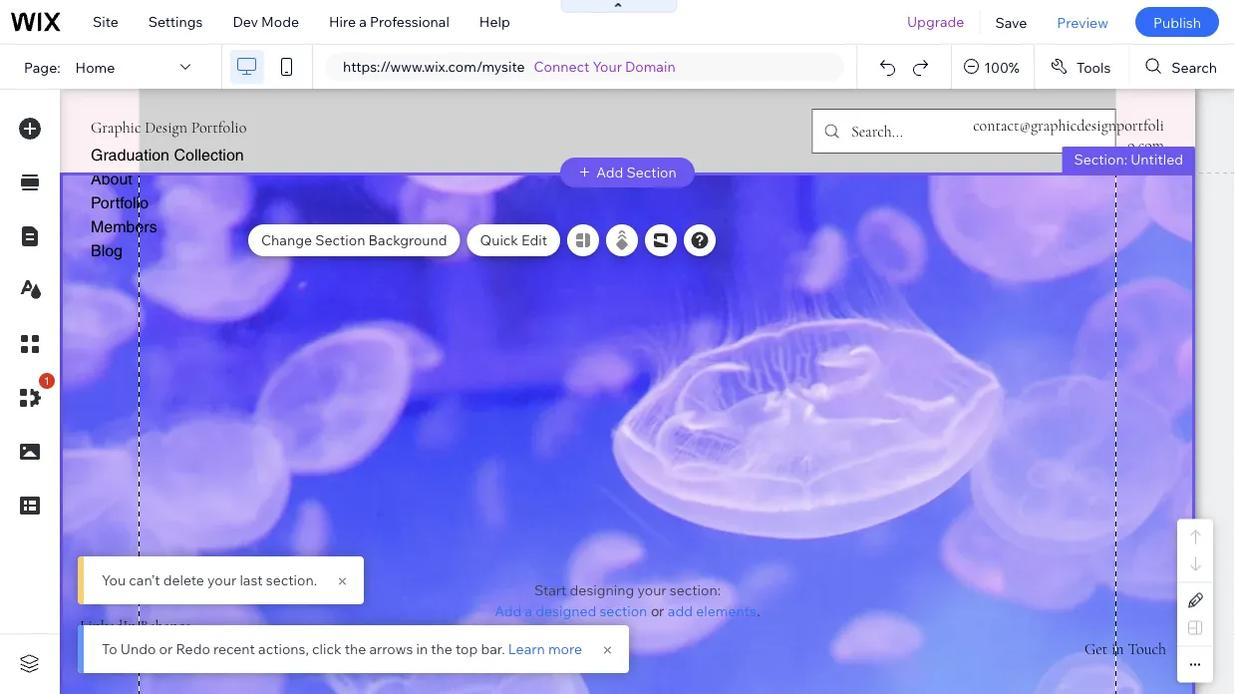 Task type: describe. For each thing, give the bounding box(es) containing it.
hire a professional
[[329, 13, 450, 30]]

0 horizontal spatial a
[[359, 13, 367, 30]]

actions,
[[258, 640, 309, 658]]

or inside start designing your section: add a designed section or add elements .
[[651, 603, 664, 619]]

to
[[102, 640, 117, 658]]

bar.
[[481, 640, 505, 658]]

quick
[[480, 231, 518, 249]]

you
[[102, 571, 126, 589]]

add a designed section button
[[495, 602, 648, 620]]

section
[[600, 602, 648, 620]]

section.
[[266, 571, 317, 589]]

help
[[480, 13, 510, 30]]

2 the from the left
[[431, 640, 453, 658]]

elements
[[696, 602, 757, 620]]

section:
[[1074, 151, 1128, 168]]

add section button
[[561, 158, 695, 187]]

untitled
[[1131, 151, 1184, 168]]

dev
[[233, 13, 258, 30]]

.
[[757, 603, 761, 619]]

designing
[[570, 581, 635, 599]]

preview
[[1057, 13, 1109, 31]]

tools button
[[1035, 45, 1129, 89]]

hire
[[329, 13, 356, 30]]

add elements button
[[668, 602, 757, 620]]

undo
[[121, 640, 156, 658]]

add inside start designing your section: add a designed section or add elements .
[[495, 602, 522, 620]]

your
[[593, 58, 622, 75]]

in
[[416, 640, 428, 658]]

0 horizontal spatial your
[[208, 571, 237, 589]]

learn
[[508, 640, 545, 658]]

https://www.wix.com/mysite
[[343, 58, 525, 75]]

change section background
[[261, 231, 447, 249]]

save button
[[981, 0, 1042, 44]]

add
[[668, 602, 693, 620]]

search button
[[1130, 45, 1236, 89]]

https://www.wix.com/mysite connect your domain
[[343, 58, 676, 75]]

site
[[93, 13, 118, 30]]

arrows
[[369, 640, 413, 658]]



Task type: vqa. For each thing, say whether or not it's contained in the screenshot.
Click
yes



Task type: locate. For each thing, give the bounding box(es) containing it.
add inside add section button
[[597, 164, 624, 181]]

1 horizontal spatial section
[[627, 164, 677, 181]]

domain
[[625, 58, 676, 75]]

dev mode
[[233, 13, 299, 30]]

background
[[369, 231, 447, 249]]

section for change
[[315, 231, 365, 249]]

1 horizontal spatial your
[[638, 581, 667, 599]]

1 vertical spatial or
[[159, 640, 173, 658]]

publish button
[[1136, 7, 1220, 37]]

professional
[[370, 13, 450, 30]]

1 vertical spatial add
[[495, 602, 522, 620]]

section
[[627, 164, 677, 181], [315, 231, 365, 249]]

tools
[[1077, 58, 1111, 76]]

top
[[456, 640, 478, 658]]

designed
[[536, 602, 597, 620]]

0 horizontal spatial section
[[315, 231, 365, 249]]

1 button
[[9, 373, 55, 419]]

0 vertical spatial a
[[359, 13, 367, 30]]

last
[[240, 571, 263, 589]]

1 horizontal spatial or
[[651, 603, 664, 619]]

1
[[44, 374, 50, 387]]

your up "section"
[[638, 581, 667, 599]]

section: untitled
[[1074, 151, 1184, 168]]

edit
[[522, 231, 548, 249]]

search
[[1172, 58, 1218, 76]]

section for add
[[627, 164, 677, 181]]

a left designed
[[525, 602, 533, 620]]

add
[[597, 164, 624, 181], [495, 602, 522, 620]]

to undo or redo recent actions, click the arrows in the top bar. learn more
[[102, 640, 582, 658]]

section:
[[670, 581, 721, 599]]

delete
[[163, 571, 204, 589]]

1 the from the left
[[345, 640, 366, 658]]

home
[[75, 58, 115, 76]]

0 vertical spatial or
[[651, 603, 664, 619]]

redo
[[176, 640, 210, 658]]

0 horizontal spatial the
[[345, 640, 366, 658]]

connect
[[534, 58, 590, 75]]

1 vertical spatial section
[[315, 231, 365, 249]]

100%
[[985, 58, 1020, 76]]

0 vertical spatial add
[[597, 164, 624, 181]]

1 vertical spatial a
[[525, 602, 533, 620]]

a inside start designing your section: add a designed section or add elements .
[[525, 602, 533, 620]]

100% button
[[953, 45, 1034, 89]]

start
[[534, 581, 567, 599]]

more
[[548, 640, 582, 658]]

or
[[651, 603, 664, 619], [159, 640, 173, 658]]

a
[[359, 13, 367, 30], [525, 602, 533, 620]]

your left last
[[208, 571, 237, 589]]

learn more link
[[508, 640, 582, 658]]

quick edit
[[480, 231, 548, 249]]

settings
[[148, 13, 203, 30]]

recent
[[213, 640, 255, 658]]

start designing your section: add a designed section or add elements .
[[495, 581, 761, 620]]

your inside start designing your section: add a designed section or add elements .
[[638, 581, 667, 599]]

1 horizontal spatial add
[[597, 164, 624, 181]]

can't
[[129, 571, 160, 589]]

the right click
[[345, 640, 366, 658]]

publish
[[1154, 13, 1202, 31]]

change
[[261, 231, 312, 249]]

you can't delete your last section.
[[102, 571, 317, 589]]

add section
[[597, 164, 677, 181]]

preview button
[[1042, 0, 1124, 44]]

1 horizontal spatial the
[[431, 640, 453, 658]]

or left redo
[[159, 640, 173, 658]]

0 horizontal spatial or
[[159, 640, 173, 658]]

save
[[996, 13, 1028, 31]]

the
[[345, 640, 366, 658], [431, 640, 453, 658]]

the right in
[[431, 640, 453, 658]]

upgrade
[[907, 13, 965, 30]]

your
[[208, 571, 237, 589], [638, 581, 667, 599]]

0 vertical spatial section
[[627, 164, 677, 181]]

0 horizontal spatial add
[[495, 602, 522, 620]]

click
[[312, 640, 342, 658]]

section inside add section button
[[627, 164, 677, 181]]

a right "hire"
[[359, 13, 367, 30]]

or left add on the right of page
[[651, 603, 664, 619]]

mode
[[261, 13, 299, 30]]

1 horizontal spatial a
[[525, 602, 533, 620]]



